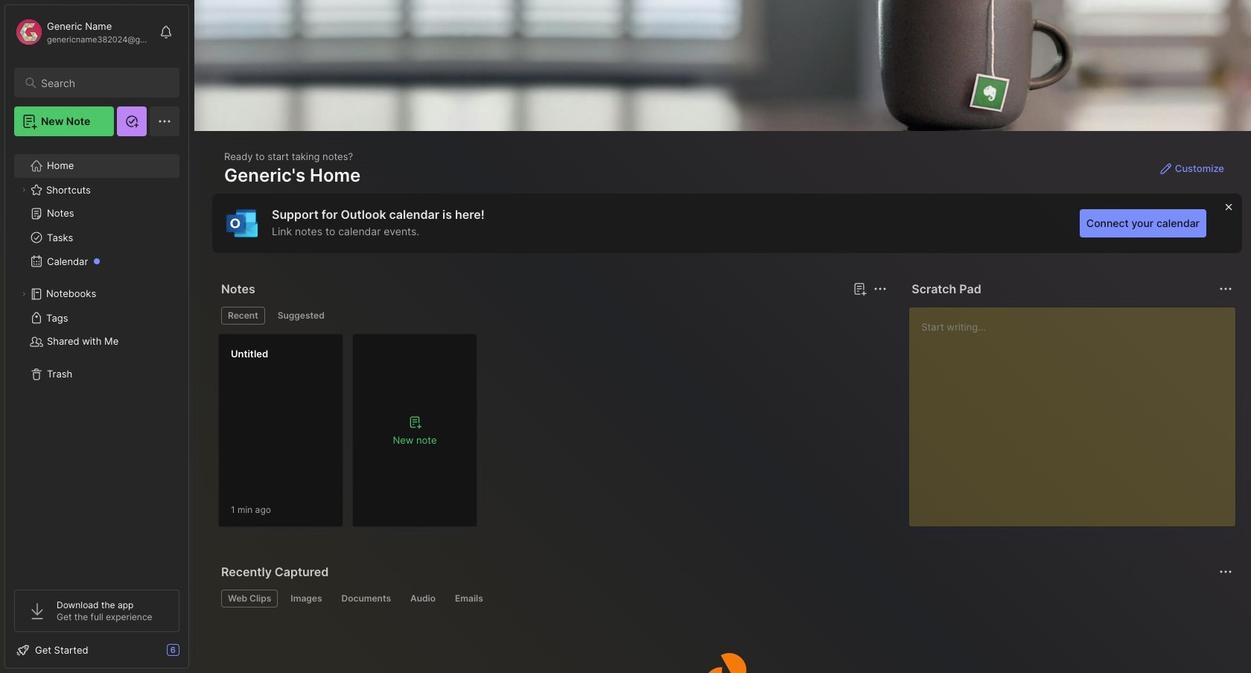 Task type: describe. For each thing, give the bounding box(es) containing it.
none search field inside main element
[[41, 74, 166, 92]]

more actions image
[[1217, 563, 1235, 581]]

1 tab list from the top
[[221, 307, 885, 325]]

click to collapse image
[[188, 646, 199, 664]]

2 more actions field from the top
[[1216, 562, 1236, 582]]

tree inside main element
[[5, 145, 188, 576]]

1 more actions field from the top
[[1216, 279, 1236, 299]]



Task type: vqa. For each thing, say whether or not it's contained in the screenshot.
Kendall Parks avatar
no



Task type: locate. For each thing, give the bounding box(es) containing it.
main element
[[0, 0, 194, 673]]

1 vertical spatial more actions field
[[1216, 562, 1236, 582]]

more actions image
[[1217, 280, 1235, 298]]

1 vertical spatial tab list
[[221, 590, 1230, 608]]

expand notebooks image
[[19, 290, 28, 299]]

0 vertical spatial more actions field
[[1216, 279, 1236, 299]]

Start writing… text field
[[922, 308, 1235, 515]]

0 vertical spatial tab list
[[221, 307, 885, 325]]

More actions field
[[1216, 279, 1236, 299], [1216, 562, 1236, 582]]

Help and Learning task checklist field
[[5, 638, 188, 662]]

tree
[[5, 145, 188, 576]]

None search field
[[41, 74, 166, 92]]

tab
[[221, 307, 265, 325], [271, 307, 331, 325], [221, 590, 278, 608], [284, 590, 329, 608], [335, 590, 398, 608], [404, 590, 442, 608], [448, 590, 490, 608]]

2 tab list from the top
[[221, 590, 1230, 608]]

row group
[[218, 334, 486, 536]]

Account field
[[14, 17, 152, 47]]

tab list
[[221, 307, 885, 325], [221, 590, 1230, 608]]

Search text field
[[41, 76, 166, 90]]



